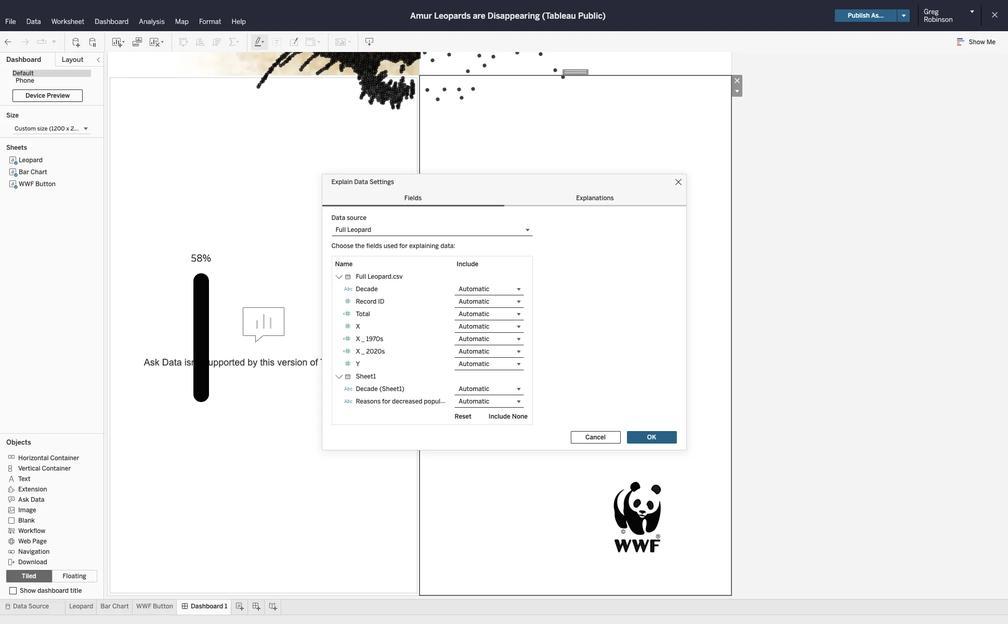 Task type: locate. For each thing, give the bounding box(es) containing it.
horizontal container
[[18, 455, 79, 462]]

x for x
[[356, 323, 360, 330]]

1 horizontal spatial show
[[970, 39, 986, 46]]

container up vertical container option
[[50, 455, 79, 462]]

size
[[6, 112, 19, 119]]

0 vertical spatial show
[[970, 39, 986, 46]]

2 decade from the top
[[356, 386, 378, 393]]

format workbook image
[[289, 37, 299, 47]]

1 vertical spatial decade
[[356, 386, 378, 393]]

1 vertical spatial _
[[362, 348, 365, 355]]

1 vertical spatial leopard
[[69, 603, 93, 610]]

leopard
[[19, 157, 43, 164], [69, 603, 93, 610]]

for right used at the left top
[[400, 242, 408, 250]]

1 horizontal spatial for
[[400, 242, 408, 250]]

2 x from the top
[[356, 336, 360, 343]]

marks. press enter to open the view data window.. use arrow keys to navigate data visualization elements. image
[[155, 0, 685, 129], [129, 199, 711, 403], [587, 469, 689, 563]]

show left me
[[970, 39, 986, 46]]

new worksheet image
[[111, 37, 126, 47]]

text
[[18, 475, 30, 483]]

extension
[[18, 486, 47, 493]]

include for include none
[[489, 413, 511, 420]]

container down horizontal container
[[42, 465, 71, 472]]

ok
[[648, 434, 657, 441]]

highlight image
[[254, 37, 266, 47]]

leopard down sheets in the top left of the page
[[19, 157, 43, 164]]

x for x _ 1970s
[[356, 336, 360, 343]]

0 vertical spatial include
[[457, 261, 479, 268]]

2 vertical spatial dashboard
[[191, 603, 223, 610]]

1 vertical spatial wwf
[[136, 603, 151, 610]]

list box
[[6, 155, 97, 430]]

0 vertical spatial button
[[35, 181, 56, 188]]

horizontal container option
[[6, 453, 90, 463]]

publish as...
[[848, 12, 885, 19]]

x down total
[[356, 323, 360, 330]]

0 horizontal spatial for
[[382, 398, 391, 405]]

decade for decade (sheet1)
[[356, 386, 378, 393]]

explanations
[[577, 195, 614, 202]]

wwf button
[[19, 181, 56, 188], [136, 603, 173, 610]]

amur leopards are disappearing (tableau public)
[[410, 11, 606, 21]]

0 horizontal spatial show
[[20, 587, 36, 595]]

x
[[356, 323, 360, 330], [356, 336, 360, 343], [356, 348, 360, 355]]

_ left '1970s'
[[362, 336, 365, 343]]

decade (sheet1)
[[356, 386, 405, 393]]

1 x from the top
[[356, 323, 360, 330]]

download image
[[365, 37, 375, 47]]

leopard down title
[[69, 603, 93, 610]]

0 horizontal spatial wwf
[[19, 181, 34, 188]]

container
[[50, 455, 79, 462], [42, 465, 71, 472]]

chart
[[31, 169, 47, 176], [112, 603, 129, 610]]

replay animation image left new data source icon
[[51, 38, 57, 44]]

new data source image
[[71, 37, 82, 47]]

1970s
[[366, 336, 384, 343]]

blank option
[[6, 515, 90, 526]]

full leopard.csv
[[356, 273, 403, 280]]

0 vertical spatial decade
[[356, 286, 378, 293]]

show me
[[970, 39, 996, 46]]

1 vertical spatial x
[[356, 336, 360, 343]]

web page
[[18, 538, 47, 545]]

1 vertical spatial button
[[153, 603, 173, 610]]

(1200
[[49, 125, 65, 132]]

record
[[356, 298, 377, 305]]

1 _ from the top
[[362, 336, 365, 343]]

0 horizontal spatial leopard
[[19, 157, 43, 164]]

fit image
[[305, 37, 322, 47]]

2 _ from the top
[[362, 348, 365, 355]]

decade
[[356, 286, 378, 293], [356, 386, 378, 393]]

x up y
[[356, 348, 360, 355]]

show inside button
[[970, 39, 986, 46]]

show dashboard title
[[20, 587, 82, 595]]

dashboard up default
[[6, 56, 41, 63]]

1 vertical spatial for
[[382, 398, 391, 405]]

fields
[[405, 195, 422, 202]]

data down 'extension' on the bottom left of the page
[[31, 496, 44, 504]]

1 horizontal spatial chart
[[112, 603, 129, 610]]

0 horizontal spatial wwf button
[[19, 181, 56, 188]]

explaining
[[409, 242, 439, 250]]

1 vertical spatial include
[[489, 413, 511, 420]]

name
[[335, 261, 353, 268]]

data left source
[[13, 603, 27, 610]]

0 vertical spatial _
[[362, 336, 365, 343]]

device preview
[[25, 92, 70, 99]]

reasons
[[356, 398, 381, 405]]

show labels image
[[272, 37, 283, 47]]

the
[[355, 242, 365, 250]]

0 horizontal spatial replay animation image
[[36, 37, 47, 47]]

0 horizontal spatial dashboard
[[6, 56, 41, 63]]

x left '1970s'
[[356, 336, 360, 343]]

decade down the "sheet1"
[[356, 386, 378, 393]]

disappearing
[[488, 11, 540, 21]]

data inside "ask data" option
[[31, 496, 44, 504]]

cancel
[[586, 434, 606, 441]]

leopards
[[435, 11, 471, 21]]

container for horizontal container
[[50, 455, 79, 462]]

author control dialog tabs tab list
[[322, 190, 687, 207]]

greg
[[925, 8, 939, 16]]

reset
[[455, 413, 472, 420]]

1 horizontal spatial include
[[489, 413, 511, 420]]

1 decade from the top
[[356, 286, 378, 293]]

0 vertical spatial x
[[356, 323, 360, 330]]

0 vertical spatial wwf
[[19, 181, 34, 188]]

1 horizontal spatial wwf
[[136, 603, 151, 610]]

id
[[378, 298, 385, 305]]

population
[[424, 398, 456, 405]]

dashboard
[[37, 587, 69, 595]]

replay animation image right redo image
[[36, 37, 47, 47]]

_ left the 2020s at the left of the page
[[362, 348, 365, 355]]

0 horizontal spatial include
[[457, 261, 479, 268]]

default phone
[[12, 70, 34, 84]]

1 horizontal spatial bar
[[101, 603, 111, 610]]

button
[[35, 181, 56, 188], [153, 603, 173, 610]]

download
[[18, 559, 47, 566]]

dashboard up "new worksheet" image
[[95, 18, 129, 25]]

data up redo image
[[26, 18, 41, 25]]

public)
[[579, 11, 606, 21]]

undo image
[[3, 37, 14, 47]]

x for x _ 2020s
[[356, 348, 360, 355]]

0 vertical spatial container
[[50, 455, 79, 462]]

2020s
[[366, 348, 385, 355]]

1 vertical spatial show
[[20, 587, 36, 595]]

publish
[[848, 12, 870, 19]]

include for include
[[457, 261, 479, 268]]

settings
[[370, 178, 394, 186]]

1 horizontal spatial bar chart
[[101, 603, 129, 610]]

sort ascending image
[[195, 37, 206, 47]]

choose the fields used for explaining data:
[[332, 242, 456, 250]]

0 vertical spatial leopard
[[19, 157, 43, 164]]

1 horizontal spatial wwf button
[[136, 603, 173, 610]]

1 vertical spatial bar chart
[[101, 603, 129, 610]]

application
[[104, 0, 1008, 598]]

for
[[400, 242, 408, 250], [382, 398, 391, 405]]

floating
[[63, 573, 86, 580]]

0 vertical spatial bar chart
[[19, 169, 47, 176]]

0 vertical spatial bar
[[19, 169, 29, 176]]

tiled
[[22, 573, 36, 580]]

greg robinson
[[925, 8, 954, 23]]

total
[[356, 311, 370, 318]]

swap rows and columns image
[[178, 37, 189, 47]]

bar chart inside list box
[[19, 169, 47, 176]]

dashboard left 1
[[191, 603, 223, 610]]

0 horizontal spatial button
[[35, 181, 56, 188]]

include inside button
[[489, 413, 511, 420]]

1 vertical spatial container
[[42, 465, 71, 472]]

1
[[225, 603, 228, 610]]

2 vertical spatial x
[[356, 348, 360, 355]]

data for data
[[26, 18, 41, 25]]

show down the 'tiled' at the bottom left of page
[[20, 587, 36, 595]]

data
[[26, 18, 41, 25], [354, 178, 368, 186], [332, 214, 346, 222], [31, 496, 44, 504], [13, 603, 27, 610]]

none
[[512, 413, 528, 420]]

1 vertical spatial chart
[[112, 603, 129, 610]]

for down (sheet1)
[[382, 398, 391, 405]]

3 x from the top
[[356, 348, 360, 355]]

chart inside list box
[[31, 169, 47, 176]]

0 vertical spatial chart
[[31, 169, 47, 176]]

are
[[473, 11, 486, 21]]

decade up "record"
[[356, 286, 378, 293]]

1 horizontal spatial button
[[153, 603, 173, 610]]

1 vertical spatial wwf button
[[136, 603, 173, 610]]

used
[[384, 242, 398, 250]]

1 vertical spatial bar
[[101, 603, 111, 610]]

0 vertical spatial dashboard
[[95, 18, 129, 25]]

1 vertical spatial dashboard
[[6, 56, 41, 63]]

y
[[356, 361, 360, 368]]

0 horizontal spatial chart
[[31, 169, 47, 176]]

horizontal
[[18, 455, 49, 462]]

0 horizontal spatial bar chart
[[19, 169, 47, 176]]

reasons for decreased population
[[356, 398, 456, 405]]

format
[[199, 18, 221, 25]]

data left source at the top of the page
[[332, 214, 346, 222]]

data right explain
[[354, 178, 368, 186]]

analysis
[[139, 18, 165, 25]]

replay animation image
[[36, 37, 47, 47], [51, 38, 57, 44]]

navigation option
[[6, 546, 90, 557]]



Task type: vqa. For each thing, say whether or not it's contained in the screenshot.
are
yes



Task type: describe. For each thing, give the bounding box(es) containing it.
image option
[[6, 505, 90, 515]]

extension option
[[6, 484, 90, 494]]

layout
[[62, 56, 84, 63]]

publish as... button
[[835, 9, 898, 22]]

sort descending image
[[212, 37, 222, 47]]

explain data settings dialog
[[322, 174, 687, 450]]

record id
[[356, 298, 385, 305]]

ok button
[[627, 431, 677, 444]]

image
[[18, 507, 36, 514]]

leopard.csv
[[368, 273, 403, 280]]

data source
[[332, 214, 367, 222]]

data source
[[13, 603, 49, 610]]

_ for 1970s
[[362, 336, 365, 343]]

show me button
[[953, 34, 1006, 50]]

0 vertical spatial wwf button
[[19, 181, 56, 188]]

list box containing leopard
[[6, 155, 97, 430]]

show for show dashboard title
[[20, 587, 36, 595]]

sheet1
[[356, 373, 376, 380]]

ask
[[18, 496, 29, 504]]

x _ 1970s
[[356, 336, 384, 343]]

0 vertical spatial for
[[400, 242, 408, 250]]

size
[[37, 125, 48, 132]]

custom
[[15, 125, 36, 132]]

show/hide cards image
[[335, 37, 352, 47]]

2 vertical spatial marks. press enter to open the view data window.. use arrow keys to navigate data visualization elements. image
[[587, 469, 689, 563]]

explain data settings
[[332, 178, 394, 186]]

device
[[25, 92, 45, 99]]

remove from dashboard image
[[732, 75, 743, 86]]

fields
[[366, 242, 382, 250]]

custom size (1200 x 2000)
[[15, 125, 88, 132]]

data:
[[441, 242, 456, 250]]

default
[[12, 70, 34, 77]]

0 horizontal spatial bar
[[19, 169, 29, 176]]

source
[[347, 214, 367, 222]]

dashboard 1
[[191, 603, 228, 610]]

1 horizontal spatial dashboard
[[95, 18, 129, 25]]

collapse image
[[95, 57, 101, 63]]

web
[[18, 538, 31, 545]]

(sheet1)
[[380, 386, 405, 393]]

navigation
[[18, 548, 50, 556]]

data for data source
[[332, 214, 346, 222]]

title
[[70, 587, 82, 595]]

cancel button
[[571, 431, 621, 444]]

web page option
[[6, 536, 90, 546]]

totals image
[[228, 37, 241, 47]]

sheets
[[6, 144, 27, 151]]

blank
[[18, 517, 35, 524]]

me
[[987, 39, 996, 46]]

more options image
[[732, 86, 743, 97]]

reset button
[[443, 411, 484, 423]]

1 horizontal spatial replay animation image
[[51, 38, 57, 44]]

objects list box
[[6, 450, 97, 567]]

workflow
[[18, 528, 45, 535]]

source
[[28, 603, 49, 610]]

clear sheet image
[[149, 37, 165, 47]]

page
[[32, 538, 47, 545]]

vertical container option
[[6, 463, 90, 473]]

pause auto updates image
[[88, 37, 98, 47]]

x
[[66, 125, 69, 132]]

map
[[175, 18, 189, 25]]

as...
[[872, 12, 885, 19]]

include none button
[[484, 411, 533, 423]]

ask data option
[[6, 494, 90, 505]]

phone
[[16, 77, 34, 84]]

full
[[356, 273, 366, 280]]

help
[[232, 18, 246, 25]]

device preview button
[[12, 89, 83, 102]]

text option
[[6, 473, 90, 484]]

1 horizontal spatial leopard
[[69, 603, 93, 610]]

choose
[[332, 242, 354, 250]]

duplicate image
[[132, 37, 143, 47]]

worksheet
[[51, 18, 84, 25]]

include none
[[489, 413, 528, 420]]

data for data source
[[13, 603, 27, 610]]

container for vertical container
[[42, 465, 71, 472]]

show for show me
[[970, 39, 986, 46]]

redo image
[[20, 37, 30, 47]]

x _ 2020s
[[356, 348, 385, 355]]

vertical container
[[18, 465, 71, 472]]

workflow option
[[6, 526, 90, 536]]

download option
[[6, 557, 90, 567]]

file
[[5, 18, 16, 25]]

decreased
[[392, 398, 423, 405]]

explain
[[332, 178, 353, 186]]

(tableau
[[542, 11, 576, 21]]

1 vertical spatial marks. press enter to open the view data window.. use arrow keys to navigate data visualization elements. image
[[129, 199, 711, 403]]

togglestate option group
[[6, 570, 97, 583]]

_ for 2020s
[[362, 348, 365, 355]]

decade for decade
[[356, 286, 378, 293]]

2 horizontal spatial dashboard
[[191, 603, 223, 610]]

0 vertical spatial marks. press enter to open the view data window.. use arrow keys to navigate data visualization elements. image
[[155, 0, 685, 129]]

robinson
[[925, 16, 954, 23]]

amur
[[410, 11, 432, 21]]

objects
[[6, 439, 31, 446]]

ask data
[[18, 496, 44, 504]]

preview
[[47, 92, 70, 99]]

vertical
[[18, 465, 40, 472]]



